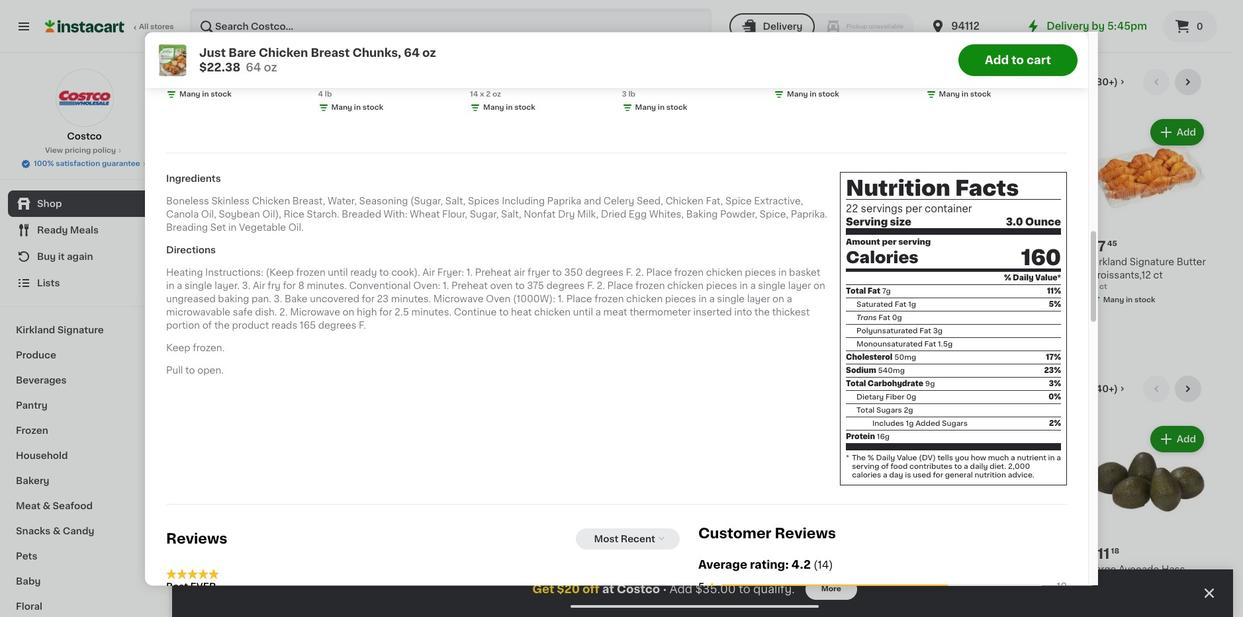 Task type: vqa. For each thing, say whether or not it's contained in the screenshot.
bottommost Best
yes



Task type: describe. For each thing, give the bounding box(es) containing it.
for up high
[[362, 295, 375, 304]]

1 horizontal spatial single
[[717, 295, 745, 304]]

1 vertical spatial 16.9
[[217, 297, 232, 304]]

for down 23
[[379, 308, 392, 317]]

polyunsaturated
[[857, 328, 918, 335]]

1 horizontal spatial degrees
[[547, 281, 585, 291]]

add button for large avocado hass variety, 5 ct
[[1152, 428, 1203, 452]]

signature for kirkland signature butter croissants,12 ct 12 ct
[[1130, 258, 1174, 267]]

policy
[[93, 147, 116, 154]]

a down you on the right of page
[[964, 464, 968, 471]]

lb inside button
[[332, 578, 339, 585]]

chicken inside fresh additions chicken breast bites, 10 x 3.2 oz 10 x 3.2 oz
[[1001, 52, 1039, 61]]

to down bath
[[552, 268, 562, 277]]

sodium 540mg
[[846, 368, 905, 375]]

0 vertical spatial 1.
[[467, 268, 473, 277]]

3 lb for 2
[[581, 578, 594, 585]]

shop link
[[8, 191, 161, 217]]

*
[[846, 455, 849, 462]]

0 vertical spatial layer
[[788, 281, 811, 291]]

$ for 16
[[777, 35, 781, 42]]

canola
[[166, 210, 199, 219]]

1 vertical spatial sugars
[[942, 421, 968, 428]]

oz inside 17 kirkland signature lightly breaded chicken breast chunks, boneless skinless, 64 oz
[[318, 92, 329, 101]]

oven:
[[413, 281, 440, 291]]

costco logo image
[[55, 69, 114, 127]]

kirkland for kirkland signature cage free eggs, 24 ct 24 ct
[[963, 258, 1000, 267]]

to down 4.5"
[[515, 281, 525, 291]]

0 vertical spatial the
[[755, 308, 770, 317]]

conventional
[[349, 281, 411, 291]]

dry
[[558, 210, 575, 219]]

in inside * the % daily value (dv) tells you how much a nutrient in a serving of food contributes to a daily diet. 2,000 calories a day is used for general nutrition advice.
[[1048, 455, 1055, 462]]

west end cuisine grilled chicken skewer 14 skewers 2 ounces ea 14 x 2 oz
[[470, 52, 606, 98]]

per for container
[[906, 204, 922, 214]]

cholesterol 50mg
[[846, 354, 916, 362]]

kirkland for kirkland signature rotisserie chicken 1 each
[[835, 258, 873, 267]]

nutrition facts
[[846, 178, 1019, 200]]

to up conventional
[[379, 268, 389, 277]]

chicken down (1000w):
[[534, 308, 571, 317]]

signature inside $ 4 kirkland signature purified drinking water, 16.9 fl oz, 40-count 40 x 16.9 fl oz
[[238, 258, 283, 267]]

4.5"
[[517, 271, 536, 280]]

total for dietary fiber 0g
[[846, 381, 866, 388]]

64 up inserted
[[708, 297, 718, 304]]

1 vertical spatial on
[[773, 295, 784, 304]]

treatment tracker modal dialog
[[172, 570, 1233, 618]]

0 vertical spatial sugars
[[876, 407, 902, 415]]

17 kirkland signature lightly breaded chicken breast chunks, boneless skinless, 64 oz
[[318, 34, 459, 101]]

produce
[[16, 351, 56, 360]]

64 down co
[[246, 62, 261, 72]]

ct inside tide pods plus ultra oxi laundry detergent, 104 ct
[[581, 297, 590, 307]]

amount
[[846, 239, 880, 247]]

fat left 1.5g
[[925, 341, 936, 348]]

pricing
[[65, 147, 91, 154]]

x inside $ 4 kirkland signature purified drinking water, 16.9 fl oz, 40-count 40 x 16.9 fl oz
[[211, 297, 215, 304]]

plus
[[634, 271, 653, 280]]

2 vertical spatial total
[[857, 407, 875, 415]]

pets
[[16, 552, 37, 561]]

view for view pricing policy
[[45, 147, 63, 154]]

1 vertical spatial 1g
[[906, 421, 914, 428]]

heating
[[166, 268, 203, 277]]

blueberries, inside organic blueberries, 18 oz 18 oz
[[1002, 565, 1058, 574]]

fat left '3g'
[[920, 328, 931, 335]]

chunks, for just bare chicken breast chunks, 64 oz $22.38 64 oz
[[352, 47, 401, 58]]

frozen up 104
[[674, 268, 704, 277]]

0 horizontal spatial pieces
[[665, 295, 696, 304]]

blueberries, inside blueberries, 18 oz 18 oz
[[708, 565, 764, 574]]

lbs inside bananas, 3 lbs 3 lb
[[379, 258, 393, 267]]

1 vertical spatial 1.
[[443, 281, 449, 291]]

to down oven
[[499, 308, 509, 317]]

a right nutrient
[[1057, 455, 1061, 462]]

breaded inside 17 kirkland signature lightly breaded chicken breast chunks, boneless skinless, 64 oz
[[318, 65, 358, 75]]

lb inside "2 bananas, 3 lbs 3 lb"
[[205, 578, 212, 585]]

bare for just bare chicken breast chunks, 64 oz
[[731, 258, 752, 267]]

x down fresh
[[936, 78, 940, 85]]

per for serving
[[882, 239, 897, 247]]

kirkland signature
[[16, 326, 104, 335]]

for left 8
[[283, 281, 296, 291]]

bare for just bare chicken breast chunks, 64 oz $22.38 64 oz
[[228, 47, 256, 58]]

spice
[[726, 197, 752, 206]]

1 vertical spatial salt,
[[501, 210, 521, 219]]

$ 3 10
[[583, 547, 607, 561]]

0 vertical spatial %
[[1004, 275, 1011, 282]]

get $20 off at costco • add $35.00 to qualify.
[[532, 584, 795, 595]]

eggs,
[[986, 271, 1011, 280]]

x inside kirkland signature bath tissue, 2-ply, 4.5" x 4", 380 sheets, 30 ct 30 ct
[[538, 271, 544, 280]]

breaded inside $ 18 real good foods co breaded chicken strips, 3 lbs 3 lb
[[264, 52, 304, 61]]

2 bananas, 3 lbs 3 lb
[[199, 547, 266, 585]]

6
[[843, 240, 852, 254]]

4.2
[[792, 560, 811, 571]]

just for just bare chicken breast chunks, 64 oz $22.38 64 oz
[[199, 47, 226, 58]]

frozen down the "laundry" at top left
[[595, 295, 624, 304]]

oz,
[[228, 284, 242, 294]]

kirkland inside 17 kirkland signature lightly breaded chicken breast chunks, boneless skinless, 64 oz
[[318, 52, 356, 61]]

0 vertical spatial degrees
[[585, 268, 624, 277]]

x down add to cart
[[1000, 65, 1005, 75]]

$ for 18
[[928, 35, 933, 42]]

a left meat
[[596, 308, 601, 317]]

total fat 7g
[[846, 288, 891, 295]]

1 horizontal spatial until
[[573, 308, 593, 317]]

add for large avocado hass variety, 5 ct
[[1177, 435, 1196, 444]]

just for just bare chicken breast chunks, 64 oz
[[708, 258, 728, 267]]

ct down 380
[[465, 297, 473, 304]]

add inside get $20 off at costco • add $35.00 to qualify.
[[670, 585, 693, 595]]

foods
[[217, 52, 246, 61]]

ounce
[[1025, 218, 1061, 228]]

2 vertical spatial f.
[[359, 321, 366, 330]]

fiber
[[886, 394, 905, 401]]

kirkland for kirkland signature
[[16, 326, 55, 335]]

diet.
[[990, 464, 1006, 471]]

calories
[[852, 472, 881, 480]]

lists link
[[8, 270, 161, 297]]

2 horizontal spatial on
[[814, 281, 825, 291]]

to inside get $20 off at costco • add $35.00 to qualify.
[[739, 585, 751, 595]]

blueberries, 18 oz 18 oz
[[708, 565, 789, 585]]

0 horizontal spatial costco
[[67, 132, 102, 141]]

daily
[[970, 464, 988, 471]]

of inside heating instructions: (keep frozen until ready to cook). air fryer: 1. preheat air fryer to 350 degrees f. 2. place frozen chicken pieces in basket in a single layer. 3. air fry for 8 minutes. conventional oven: 1. preheat oven to 375 degrees f. 2. place frozen chicken pieces in a single layer on ungreased baking pan. 3. bake uncovered for 23 minutes. microwave oven (1000w): 1. place frozen chicken pieces in a single layer on a microwavable safe dish. 2. microwave on high for 2.5 minutes. continue to heat chicken until a meat thermometer inserted into the thickest portion of the product reads 165 degrees f.
[[202, 321, 212, 330]]

frozen up 8
[[296, 268, 326, 277]]

16 inside $ 16 16
[[798, 35, 807, 42]]

value*
[[1035, 275, 1061, 282]]

kirkland for kirkland signature butter croissants,12 ct 12 ct
[[1090, 258, 1128, 267]]

oven
[[486, 295, 511, 304]]

chicken inside $ 18 real good foods co breaded chicken strips, 3 lbs 3 lb
[[166, 65, 204, 75]]

1 horizontal spatial (14)
[[814, 560, 833, 571]]

pods
[[603, 271, 631, 280]]

skewers
[[559, 65, 598, 75]]

2 horizontal spatial single
[[758, 281, 786, 291]]

2 horizontal spatial 5
[[1127, 578, 1133, 588]]

shop
[[37, 199, 62, 209]]

a down the just bare chicken breast chunks, 64 oz
[[750, 281, 756, 291]]

buy for buy 1, get $5.40 off
[[585, 259, 599, 266]]

$ for 7
[[1093, 241, 1098, 248]]

lbs inside green seedless grapes, 3 lbs 3 lb
[[844, 578, 858, 588]]

croissants,12
[[1090, 271, 1151, 280]]

1 vertical spatial air
[[253, 281, 265, 291]]

kirkland for kirkland signature bath tissue, 2-ply, 4.5" x 4", 380 sheets, 30 ct 30 ct
[[453, 258, 491, 267]]

$ inside $ 18 real good foods co breaded chicken strips, 3 lbs 3 lb
[[169, 35, 174, 42]]

$35.00
[[695, 585, 736, 595]]

& for snacks
[[53, 527, 61, 536]]

1 vertical spatial 24
[[963, 284, 972, 291]]

ct up (1000w):
[[527, 284, 536, 294]]

$ for 11
[[1093, 548, 1098, 555]]

frozen down plus
[[636, 281, 665, 291]]

rotisserie
[[835, 271, 882, 280]]

again
[[67, 252, 93, 261]]

0 vertical spatial 4
[[318, 91, 323, 98]]

2 vertical spatial on
[[343, 308, 354, 317]]

2 horizontal spatial f.
[[626, 268, 633, 277]]

64 inside the just bare chicken breast chunks, 64 oz
[[780, 271, 793, 280]]

375
[[527, 281, 544, 291]]

view all (30+)
[[1054, 77, 1118, 87]]

high
[[357, 308, 377, 317]]

0 horizontal spatial 16
[[781, 34, 797, 48]]

ct right croissants,12 at top
[[1154, 271, 1163, 280]]

boneless skinless chicken breast, water, seasoning (sugar, salt, spices including paprika and celery seed, chicken fat, spice extractive, canola oil, soybean oil), rice starch. breaded with: wheat flour, sugar, salt, nonfat dry milk, dried egg whites, baking powder, spice, paprika. breading set in vegetable oil.
[[166, 197, 827, 232]]

beverages link
[[8, 368, 161, 393]]

ready
[[350, 268, 377, 277]]

3g
[[933, 328, 943, 335]]

a up 'thickest'
[[787, 295, 792, 304]]

pull
[[166, 366, 183, 375]]

$ inside $ 4 kirkland signature purified drinking water, 16.9 fl oz, 40-count 40 x 16.9 fl oz
[[201, 241, 206, 248]]

more button
[[805, 579, 857, 600]]

carbohydrate
[[868, 381, 923, 388]]

set
[[210, 223, 226, 232]]

2-
[[488, 271, 498, 280]]

buy for buy it again
[[37, 252, 56, 261]]

frozen
[[16, 426, 48, 436]]

0 horizontal spatial reviews
[[166, 532, 227, 546]]

best for best sellers
[[199, 75, 232, 89]]

18 inside $ 18 real good foods co breaded chicken strips, 3 lbs 3 lb
[[174, 34, 190, 48]]

all
[[139, 23, 148, 30]]

2 vertical spatial degrees
[[318, 321, 357, 330]]

fat for total
[[868, 288, 880, 295]]

chicken down detergent,
[[626, 295, 663, 304]]

1 horizontal spatial 5
[[1090, 591, 1095, 598]]

5:45pm
[[1107, 21, 1147, 31]]

organic for organic
[[582, 533, 612, 540]]

0 vertical spatial 2.
[[636, 268, 644, 277]]

1 horizontal spatial reviews
[[775, 527, 836, 541]]

(dv)
[[919, 455, 936, 462]]

all for (30+)
[[1079, 77, 1090, 87]]

lbs inside $ 18 real good foods co breaded chicken strips, 3 lbs 3 lb
[[247, 65, 261, 75]]

0 vertical spatial 3.2
[[1007, 65, 1022, 75]]

bakery
[[16, 477, 49, 486]]

with:
[[384, 210, 407, 219]]

pan.
[[252, 295, 271, 304]]

most recent button
[[576, 529, 680, 550]]

tide
[[581, 271, 601, 280]]

0 vertical spatial preheat
[[475, 268, 512, 277]]

1 vertical spatial f.
[[587, 281, 594, 291]]

1 vertical spatial fl
[[234, 297, 239, 304]]

buy it again
[[37, 252, 93, 261]]

10 left "variety,"
[[1057, 583, 1067, 592]]

0 horizontal spatial place
[[566, 295, 592, 304]]

beverages
[[16, 376, 67, 385]]

size
[[890, 218, 912, 228]]

water, inside $ 4 kirkland signature purified drinking water, 16.9 fl oz, 40-count 40 x 16.9 fl oz
[[278, 271, 307, 280]]

service type group
[[730, 13, 914, 40]]

0 vertical spatial 24
[[1014, 271, 1025, 280]]

fat,
[[706, 197, 723, 206]]

item carousel region containing 2
[[199, 376, 1207, 618]]

saturated
[[857, 301, 893, 309]]

ct down avocado
[[1136, 578, 1145, 588]]

10 right bites,
[[987, 65, 997, 75]]

0 vertical spatial salt,
[[445, 197, 466, 206]]

reads
[[271, 321, 297, 330]]

2 inside button
[[326, 578, 331, 585]]

1 horizontal spatial place
[[607, 281, 633, 291]]

seed,
[[637, 197, 663, 206]]

$18.65 element
[[622, 33, 763, 50]]

21
[[854, 241, 862, 248]]

air
[[514, 268, 525, 277]]

nutrient
[[1017, 455, 1046, 462]]

oz inside the just bare chicken breast chunks, 64 oz
[[795, 271, 806, 280]]

bananas, 3 lbs 3 lb
[[326, 258, 393, 278]]

bakery link
[[8, 469, 161, 494]]

$6.21 element
[[963, 239, 1079, 256]]

lbs inside "2 bananas, 3 lbs 3 lb"
[[252, 565, 266, 574]]

many inside product group
[[1103, 297, 1124, 304]]

1 horizontal spatial 14
[[547, 65, 557, 75]]

lb inside green seedless grapes, 3 lbs 3 lb
[[842, 591, 849, 598]]

pantry link
[[8, 393, 161, 418]]

2,000
[[1008, 464, 1030, 471]]

1 vertical spatial preheat
[[451, 281, 488, 291]]

2 inside "2 bananas, 3 lbs 3 lb"
[[206, 547, 215, 561]]

0 vertical spatial 16.9
[[199, 284, 217, 294]]

instacart logo image
[[45, 19, 124, 34]]

off inside get $20 off at costco • add $35.00 to qualify.
[[582, 585, 600, 595]]

0 vertical spatial 3.
[[242, 281, 250, 291]]

in inside boneless skinless chicken breast, water, seasoning (sugar, salt, spices including paprika and celery seed, chicken fat, spice extractive, canola oil, soybean oil), rice starch. breaded with: wheat flour, sugar, salt, nonfat dry milk, dried egg whites, baking powder, spice, paprika. breading set in vegetable oil.
[[228, 223, 237, 232]]

2 vertical spatial minutes.
[[412, 308, 452, 317]]

$ 7 45
[[1093, 240, 1117, 254]]

bananas, inside bananas, 3 lbs 3 lb
[[326, 258, 368, 267]]

most
[[594, 535, 619, 544]]

kirkland signature cage free eggs, 24 ct 24 ct
[[963, 258, 1074, 291]]

$ 18 27
[[928, 34, 959, 48]]

1 horizontal spatial serving
[[898, 239, 931, 247]]



Task type: locate. For each thing, give the bounding box(es) containing it.
4 down the just bare chicken breast chunks, 64 oz $22.38 64 oz
[[318, 91, 323, 98]]

0 vertical spatial water,
[[328, 197, 357, 206]]

0 horizontal spatial 2.
[[279, 308, 288, 317]]

(187)
[[630, 313, 647, 320]]

spice,
[[760, 210, 789, 219]]

signature inside 17 kirkland signature lightly breaded chicken breast chunks, boneless skinless, 64 oz
[[358, 52, 402, 61]]

signature for kirkland signature rotisserie chicken 1 each
[[875, 258, 920, 267]]

1 vertical spatial daily
[[876, 455, 895, 462]]

daily inside * the % daily value (dv) tells you how much a nutrient in a serving of food contributes to a daily diet. 2,000 calories a day is used for general nutrition advice.
[[876, 455, 895, 462]]

add button for 18 oz
[[1024, 428, 1076, 452]]

64 right skinless,
[[446, 78, 459, 88]]

350
[[564, 268, 583, 277]]

1 vertical spatial minutes.
[[391, 295, 431, 304]]

signature inside kirkland signature cage free eggs, 24 ct 24 ct
[[1003, 258, 1047, 267]]

0 horizontal spatial just
[[199, 47, 226, 58]]

water, up 'starch.'
[[328, 197, 357, 206]]

breast inside 17 kirkland signature lightly breaded chicken breast chunks, boneless skinless, 64 oz
[[400, 65, 431, 75]]

2 horizontal spatial place
[[646, 268, 672, 277]]

0 vertical spatial boneless
[[358, 78, 401, 88]]

2 vertical spatial 2.
[[279, 308, 288, 317]]

1 vertical spatial off
[[582, 585, 600, 595]]

total down rotisserie
[[846, 288, 866, 295]]

1 horizontal spatial microwave
[[433, 295, 484, 304]]

1 horizontal spatial 0g
[[906, 394, 916, 401]]

organic inside organic blueberries, 18 oz 18 oz
[[963, 565, 1000, 574]]

hass
[[1162, 565, 1185, 574]]

5 down "variety,"
[[1090, 591, 1095, 598]]

sugars right added
[[942, 421, 968, 428]]

item carousel region
[[199, 69, 1207, 366], [199, 376, 1207, 618]]

avocado
[[1119, 565, 1159, 574]]

delivery inside delivery by 5:45pm link
[[1047, 21, 1089, 31]]

butter
[[1177, 258, 1206, 267]]

165
[[300, 321, 316, 330]]

(keep
[[266, 268, 294, 277]]

breast inside the just bare chicken breast chunks, 64 oz
[[708, 271, 738, 280]]

signature inside kirkland signature butter croissants,12 ct 12 ct
[[1130, 258, 1174, 267]]

380
[[453, 284, 472, 294]]

best sellers
[[199, 75, 286, 89]]

0 vertical spatial until
[[328, 268, 348, 277]]

4 inside $ 4 kirkland signature purified drinking water, 16.9 fl oz, 40-count 40 x 16.9 fl oz
[[206, 240, 216, 254]]

1 vertical spatial 14
[[470, 91, 478, 98]]

delivery button
[[730, 13, 815, 40]]

1 vertical spatial chunks,
[[318, 78, 356, 88]]

fat left 7g
[[868, 288, 880, 295]]

delivery left the by
[[1047, 21, 1089, 31]]

signature for kirkland signature
[[57, 326, 104, 335]]

by
[[1092, 21, 1105, 31]]

30 down 380
[[453, 297, 463, 304]]

pieces up into
[[745, 268, 776, 277]]

degrees down 350
[[547, 281, 585, 291]]

$
[[169, 35, 174, 42], [777, 35, 781, 42], [928, 35, 933, 42], [201, 241, 206, 248], [838, 241, 843, 248], [1093, 241, 1098, 248], [583, 548, 588, 555], [1093, 548, 1098, 555]]

best down strips,
[[199, 75, 232, 89]]

1 horizontal spatial per
[[906, 204, 922, 214]]

off up plus
[[646, 259, 657, 266]]

$ inside $ 11 18
[[1093, 548, 1098, 555]]

0 horizontal spatial 3.
[[242, 281, 250, 291]]

organic for organic blueberries, 18 oz 18 oz
[[963, 565, 1000, 574]]

costco left •
[[617, 585, 660, 595]]

8
[[298, 281, 304, 291]]

just inside the just bare chicken breast chunks, 64 oz
[[708, 258, 728, 267]]

0 vertical spatial 0g
[[892, 315, 902, 322]]

16.9 down the layer.
[[217, 297, 232, 304]]

oz inside $ 4 kirkland signature purified drinking water, 16.9 fl oz, 40-count 40 x 16.9 fl oz
[[240, 297, 249, 304]]

100%
[[34, 160, 54, 167]]

2 item carousel region from the top
[[199, 376, 1207, 618]]

off inside 'item carousel' 'region'
[[646, 259, 657, 266]]

4 down set
[[206, 240, 216, 254]]

dietary fiber 0g
[[857, 394, 916, 401]]

minutes. down oven:
[[412, 308, 452, 317]]

chicken inside west end cuisine grilled chicken skewer 14 skewers 2 ounces ea 14 x 2 oz
[[470, 65, 508, 75]]

x down ounces at top
[[480, 91, 484, 98]]

0 horizontal spatial single
[[185, 281, 212, 291]]

0 vertical spatial minutes.
[[307, 281, 347, 291]]

stores
[[150, 23, 174, 30]]

1 horizontal spatial 30
[[512, 284, 524, 294]]

23%
[[1044, 368, 1061, 375]]

1 horizontal spatial f.
[[587, 281, 594, 291]]

2 vertical spatial chunks,
[[741, 271, 778, 280]]

a up inserted
[[709, 295, 715, 304]]

kirkland inside kirkland signature rotisserie chicken 1 each
[[835, 258, 873, 267]]

place
[[646, 268, 672, 277], [607, 281, 633, 291], [566, 295, 592, 304]]

0 button
[[1163, 11, 1217, 42]]

skewer
[[510, 65, 544, 75]]

detergent,
[[621, 284, 671, 294]]

minutes. up uncovered
[[307, 281, 347, 291]]

breast,
[[292, 197, 325, 206]]

5 down avocado
[[1127, 578, 1133, 588]]

wheat
[[410, 210, 440, 219]]

to inside button
[[1012, 54, 1024, 65]]

0 vertical spatial costco
[[67, 132, 102, 141]]

just up the $22.38
[[199, 47, 226, 58]]

rice
[[284, 210, 304, 219]]

1 horizontal spatial 3.2
[[1007, 65, 1022, 75]]

off
[[646, 259, 657, 266], [582, 585, 600, 595]]

air down drinking
[[253, 281, 265, 291]]

product group containing 7
[[1090, 117, 1207, 309]]

1 vertical spatial pieces
[[706, 281, 737, 291]]

0 vertical spatial 1g
[[908, 301, 916, 309]]

view left the (30+)
[[1054, 77, 1077, 87]]

0 horizontal spatial microwave
[[290, 308, 340, 317]]

flour,
[[442, 210, 468, 219]]

1 vertical spatial serving
[[852, 464, 879, 471]]

chunks, inside 17 kirkland signature lightly breaded chicken breast chunks, boneless skinless, 64 oz
[[318, 78, 356, 88]]

oz
[[422, 47, 436, 58], [264, 62, 277, 72], [1024, 65, 1035, 75], [793, 78, 801, 85], [955, 78, 964, 85], [492, 91, 501, 98], [318, 92, 329, 101], [795, 271, 806, 280], [240, 297, 249, 304], [720, 297, 728, 304], [778, 565, 789, 574], [718, 578, 727, 585], [963, 578, 974, 588], [973, 591, 981, 598]]

fat for trans
[[879, 315, 890, 322]]

breast inside the just bare chicken breast chunks, 64 oz $22.38 64 oz
[[311, 47, 350, 58]]

chunks, up into
[[741, 271, 778, 280]]

organic blueberries, 18 oz 18 oz
[[963, 565, 1070, 598]]

view for view all (40+)
[[1054, 385, 1077, 394]]

1g down the "2g"
[[906, 421, 914, 428]]

bananas, inside "2 bananas, 3 lbs 3 lb"
[[199, 565, 241, 574]]

1g
[[908, 301, 916, 309], [906, 421, 914, 428]]

add for green seedless grapes, 3 lbs
[[922, 435, 942, 444]]

at
[[602, 585, 614, 595]]

1 vertical spatial microwave
[[290, 308, 340, 317]]

air
[[423, 268, 435, 277], [253, 281, 265, 291]]

chunks, for just bare chicken breast chunks, 64 oz
[[741, 271, 778, 280]]

each
[[840, 284, 859, 291]]

costco inside get $20 off at costco • add $35.00 to qualify.
[[617, 585, 660, 595]]

delivery
[[1047, 21, 1089, 31], [763, 22, 803, 31]]

0 horizontal spatial 24
[[963, 284, 972, 291]]

view inside view all (30+) popup button
[[1054, 77, 1077, 87]]

0 vertical spatial breaded
[[264, 52, 304, 61]]

serving up calories
[[852, 464, 879, 471]]

kirkland inside $ 4 kirkland signature purified drinking water, 16.9 fl oz, 40-count 40 x 16.9 fl oz
[[199, 258, 236, 267]]

breast for just bare chicken breast chunks, 64 oz
[[708, 271, 738, 280]]

customer reviews
[[698, 527, 836, 541]]

0 horizontal spatial 3 lb
[[453, 578, 467, 585]]

seedless
[[866, 565, 909, 574]]

0 vertical spatial view
[[1054, 77, 1077, 87]]

view inside view pricing policy link
[[45, 147, 63, 154]]

0 vertical spatial bananas,
[[326, 258, 368, 267]]

94112
[[952, 21, 980, 31]]

serving
[[898, 239, 931, 247], [852, 464, 879, 471]]

breast inside fresh additions chicken breast bites, 10 x 3.2 oz 10 x 3.2 oz
[[926, 65, 956, 75]]

add inside button
[[985, 54, 1009, 65]]

degrees down uncovered
[[318, 321, 357, 330]]

add to cart
[[985, 54, 1051, 65]]

ultra
[[656, 271, 678, 280]]

3. down count
[[274, 295, 282, 304]]

0 horizontal spatial salt,
[[445, 197, 466, 206]]

1 horizontal spatial blueberries,
[[1002, 565, 1058, 574]]

2 horizontal spatial 1.
[[558, 295, 564, 304]]

0 horizontal spatial layer
[[747, 295, 770, 304]]

floral link
[[8, 594, 161, 618]]

$ 16 16
[[777, 34, 807, 48]]

12
[[1090, 284, 1098, 291]]

0 vertical spatial daily
[[1013, 275, 1034, 282]]

24
[[1014, 271, 1025, 280], [963, 284, 972, 291]]

f. down tide
[[587, 281, 594, 291]]

portion
[[166, 321, 200, 330]]

1 horizontal spatial organic
[[963, 565, 1000, 574]]

ct down the "laundry" at top left
[[581, 297, 590, 307]]

bare down powder,
[[731, 258, 752, 267]]

chicken up 64 oz
[[706, 268, 743, 277]]

0g for fat
[[892, 315, 902, 322]]

0 horizontal spatial %
[[868, 455, 874, 462]]

customer
[[698, 527, 772, 541]]

chunks, inside the just bare chicken breast chunks, 64 oz
[[741, 271, 778, 280]]

100% satisfaction guarantee button
[[21, 156, 148, 169]]

main content containing best sellers
[[172, 53, 1233, 618]]

(14) inside 'item carousel' 'region'
[[757, 286, 771, 294]]

ct right 12
[[1100, 284, 1107, 291]]

lists
[[37, 279, 60, 288]]

$ inside "$ 18 27"
[[928, 35, 933, 42]]

view all (40+) button
[[1049, 376, 1133, 403]]

large avocado hass variety, 5 ct 5 ct
[[1090, 565, 1185, 598]]

2 horizontal spatial degrees
[[585, 268, 624, 277]]

1 vertical spatial total
[[846, 381, 866, 388]]

a up 2,000
[[1011, 455, 1015, 462]]

1 vertical spatial layer
[[747, 295, 770, 304]]

signature up croissants,12 at top
[[1130, 258, 1174, 267]]

view down 23%
[[1054, 385, 1077, 394]]

delivery for delivery by 5:45pm
[[1047, 21, 1089, 31]]

to right the pull
[[185, 366, 195, 375]]

kirkland inside kirkland signature bath tissue, 2-ply, 4.5" x 4", 380 sheets, 30 ct 30 ct
[[453, 258, 491, 267]]

64 up skinless,
[[404, 47, 420, 58]]

1 vertical spatial the
[[214, 321, 230, 330]]

delivery for delivery
[[763, 22, 803, 31]]

10 inside "$ 3 10"
[[599, 548, 607, 555]]

boneless inside 17 kirkland signature lightly breaded chicken breast chunks, boneless skinless, 64 oz
[[358, 78, 401, 88]]

fresh
[[926, 52, 952, 61]]

1 horizontal spatial bananas,
[[326, 258, 368, 267]]

0g inside trans fat 0g polyunsaturated fat 3g monounsaturated fat 1.5g
[[892, 315, 902, 322]]

0 horizontal spatial 30
[[453, 297, 463, 304]]

signature for kirkland signature cage free eggs, 24 ct 24 ct
[[1003, 258, 1047, 267]]

add button for kirkland signature butter croissants,12 ct
[[1152, 120, 1203, 144]]

1 vertical spatial water,
[[278, 271, 307, 280]]

ct down "variety,"
[[1097, 591, 1104, 598]]

breaded inside boneless skinless chicken breast, water, seasoning (sugar, salt, spices including paprika and celery seed, chicken fat, spice extractive, canola oil, soybean oil), rice starch. breaded with: wheat flour, sugar, salt, nonfat dry milk, dried egg whites, baking powder, spice, paprika. breading set in vegetable oil.
[[342, 210, 381, 219]]

0 horizontal spatial 14
[[470, 91, 478, 98]]

chicken inside the just bare chicken breast chunks, 64 oz
[[755, 258, 793, 267]]

get
[[532, 585, 554, 595]]

breast for fresh additions chicken breast bites, 10 x 3.2 oz 10 x 3.2 oz
[[926, 65, 956, 75]]

fl left oz,
[[220, 284, 226, 294]]

0 vertical spatial off
[[646, 259, 657, 266]]

preheat up oven
[[475, 268, 512, 277]]

bananas,
[[326, 258, 368, 267], [199, 565, 241, 574]]

layer down basket
[[788, 281, 811, 291]]

the right into
[[755, 308, 770, 317]]

0g for fiber
[[906, 394, 916, 401]]

$ for 3
[[583, 548, 588, 555]]

off left at
[[582, 585, 600, 595]]

0g up the "2g"
[[906, 394, 916, 401]]

buy left it
[[37, 252, 56, 261]]

stock inside product group
[[1135, 297, 1156, 304]]

64 inside 17 kirkland signature lightly breaded chicken breast chunks, boneless skinless, 64 oz
[[446, 78, 459, 88]]

oz inside west end cuisine grilled chicken skewer 14 skewers 2 ounces ea 14 x 2 oz
[[492, 91, 501, 98]]

chunks, inside the just bare chicken breast chunks, 64 oz $22.38 64 oz
[[352, 47, 401, 58]]

for inside * the % daily value (dv) tells you how much a nutrient in a serving of food contributes to a daily diet. 2,000 calories a day is used for general nutrition advice.
[[933, 472, 943, 480]]

1 horizontal spatial 4
[[318, 91, 323, 98]]

1 horizontal spatial of
[[881, 464, 889, 471]]

$ 6 21
[[838, 240, 862, 254]]

chicken
[[706, 268, 743, 277], [667, 281, 704, 291], [626, 295, 663, 304], [534, 308, 571, 317]]

1 blueberries, from the left
[[708, 565, 764, 574]]

many in stock inside product group
[[1103, 297, 1156, 304]]

(14)
[[757, 286, 771, 294], [814, 560, 833, 571]]

1 horizontal spatial %
[[1004, 275, 1011, 282]]

$ inside "$ 3 10"
[[583, 548, 588, 555]]

per up calories
[[882, 239, 897, 247]]

water, up 8
[[278, 271, 307, 280]]

to inside * the % daily value (dv) tells you how much a nutrient in a serving of food contributes to a daily diet. 2,000 calories a day is used for general nutrition advice.
[[954, 464, 962, 471]]

0 horizontal spatial daily
[[876, 455, 895, 462]]

0 horizontal spatial boneless
[[166, 197, 209, 206]]

skinless
[[211, 197, 250, 206]]

serving inside * the % daily value (dv) tells you how much a nutrient in a serving of food contributes to a daily diet. 2,000 calories a day is used for general nutrition advice.
[[852, 464, 879, 471]]

signature for kirkland signature bath tissue, 2-ply, 4.5" x 4", 380 sheets, 30 ct 30 ct
[[493, 258, 538, 267]]

1 horizontal spatial 1.
[[467, 268, 473, 277]]

add for 18 oz
[[1050, 435, 1069, 444]]

0 vertical spatial bare
[[228, 47, 256, 58]]

1g up trans fat 0g polyunsaturated fat 3g monounsaturated fat 1.5g
[[908, 301, 916, 309]]

0 vertical spatial air
[[423, 268, 435, 277]]

x left 4",
[[538, 271, 544, 280]]

ever
[[190, 583, 216, 592]]

kirkland up produce
[[16, 326, 55, 335]]

fat right saturated at the top
[[895, 301, 907, 309]]

2 blueberries, from the left
[[1002, 565, 1058, 574]]

* the % daily value (dv) tells you how much a nutrient in a serving of food contributes to a daily diet. 2,000 calories a day is used for general nutrition advice.
[[846, 455, 1061, 480]]

ct down 160
[[1028, 271, 1037, 280]]

1 vertical spatial 3.2
[[942, 78, 954, 85]]

0 horizontal spatial f.
[[359, 321, 366, 330]]

& for meat
[[43, 502, 50, 511]]

oil.
[[288, 223, 304, 232]]

0 vertical spatial pieces
[[745, 268, 776, 277]]

0 horizontal spatial until
[[328, 268, 348, 277]]

0 vertical spatial just
[[199, 47, 226, 58]]

ct
[[1028, 271, 1037, 280], [1154, 271, 1163, 280], [974, 284, 982, 291], [1100, 284, 1107, 291], [527, 284, 536, 294], [465, 297, 473, 304], [581, 297, 590, 307], [1136, 578, 1145, 588], [1097, 591, 1104, 598]]

all left (40+)
[[1079, 385, 1090, 394]]

calories
[[846, 250, 919, 266]]

most recent
[[594, 535, 655, 544]]

breast for just bare chicken breast chunks, 64 oz $22.38 64 oz
[[311, 47, 350, 58]]

product group
[[1090, 117, 1207, 309], [835, 424, 952, 616], [963, 424, 1079, 616], [1090, 424, 1207, 616]]

lb inside bananas, 3 lbs 3 lb
[[333, 270, 340, 278]]

chunks, left lightly
[[352, 47, 401, 58]]

until left ready
[[328, 268, 348, 277]]

2 horizontal spatial 3 lb
[[622, 91, 636, 98]]

signature inside kirkland signature bath tissue, 2-ply, 4.5" x 4", 380 sheets, 30 ct 30 ct
[[493, 258, 538, 267]]

item carousel region containing best sellers
[[199, 69, 1207, 366]]

boneless inside boneless skinless chicken breast, water, seasoning (sugar, salt, spices including paprika and celery seed, chicken fat, spice extractive, canola oil, soybean oil), rice starch. breaded with: wheat flour, sugar, salt, nonfat dry milk, dried egg whites, baking powder, spice, paprika. breading set in vegetable oil.
[[166, 197, 209, 206]]

kirkland up rotisserie
[[835, 258, 873, 267]]

sugars up includes
[[876, 407, 902, 415]]

0 horizontal spatial the
[[214, 321, 230, 330]]

view up 100%
[[45, 147, 63, 154]]

additions
[[954, 52, 998, 61]]

10 down fresh
[[926, 78, 934, 85]]

breaded
[[264, 52, 304, 61], [318, 65, 358, 75], [342, 210, 381, 219]]

None search field
[[189, 8, 713, 45]]

buy inside 'item carousel' 'region'
[[585, 259, 599, 266]]

2 vertical spatial breaded
[[342, 210, 381, 219]]

kirkland inside kirkland signature butter croissants,12 ct 12 ct
[[1090, 258, 1128, 267]]

organic up "$ 3 10"
[[582, 533, 612, 540]]

1 item carousel region from the top
[[199, 69, 1207, 366]]

boneless left skinless,
[[358, 78, 401, 88]]

1 horizontal spatial 3 lb
[[581, 578, 594, 585]]

0 vertical spatial fl
[[220, 284, 226, 294]]

signature inside kirkland signature rotisserie chicken 1 each
[[875, 258, 920, 267]]

breaded right co
[[264, 52, 304, 61]]

1 vertical spatial just
[[708, 258, 728, 267]]

household link
[[8, 444, 161, 469]]

1. right (1000w):
[[558, 295, 564, 304]]

view for view all (30+)
[[1054, 77, 1077, 87]]

$ for 6
[[838, 241, 843, 248]]

1 horizontal spatial &
[[53, 527, 61, 536]]

0 horizontal spatial 1.
[[443, 281, 449, 291]]

just bare chicken breast chunks, 64 oz
[[708, 258, 806, 280]]

breast down fresh
[[926, 65, 956, 75]]

bare inside the just bare chicken breast chunks, 64 oz $22.38 64 oz
[[228, 47, 256, 58]]

64
[[404, 47, 420, 58], [246, 62, 261, 72], [446, 78, 459, 88], [780, 271, 793, 280], [708, 297, 718, 304]]

on left high
[[343, 308, 354, 317]]

3.2 down add to cart
[[1007, 65, 1022, 75]]

delivery inside delivery button
[[763, 22, 803, 31]]

add for kirkland signature butter croissants,12 ct
[[1177, 128, 1196, 137]]

good
[[189, 52, 215, 61]]

1 vertical spatial boneless
[[166, 197, 209, 206]]

fat down saturated fat 1g
[[879, 315, 890, 322]]

on left 1 at the top right of the page
[[814, 281, 825, 291]]

just inside the just bare chicken breast chunks, 64 oz $22.38 64 oz
[[199, 47, 226, 58]]

18 inside $ 11 18
[[1111, 548, 1120, 555]]

add button for green seedless grapes, 3 lbs
[[897, 428, 948, 452]]

bare up the $22.38
[[228, 47, 256, 58]]

0 horizontal spatial fl
[[220, 284, 226, 294]]

the
[[755, 308, 770, 317], [214, 321, 230, 330]]

single up ungreased
[[185, 281, 212, 291]]

0 horizontal spatial sugars
[[876, 407, 902, 415]]

snacks
[[16, 527, 51, 536]]

1 vertical spatial 3.
[[274, 295, 282, 304]]

single up into
[[717, 295, 745, 304]]

protein 16g
[[846, 434, 890, 441]]

3 lb for $
[[622, 91, 636, 98]]

all for (40+)
[[1079, 385, 1090, 394]]

best inside 'item carousel' 'region'
[[199, 75, 232, 89]]

to up 'general'
[[954, 464, 962, 471]]

x inside west end cuisine grilled chicken skewer 14 skewers 2 ounces ea 14 x 2 oz
[[480, 91, 484, 98]]

$ 18 real good foods co breaded chicken strips, 3 lbs 3 lb
[[166, 34, 304, 85]]

fat
[[868, 288, 880, 295], [895, 301, 907, 309], [879, 315, 890, 322], [920, 328, 931, 335], [925, 341, 936, 348]]

the up frozen.
[[214, 321, 230, 330]]

3.
[[242, 281, 250, 291], [274, 295, 282, 304]]

2 horizontal spatial pieces
[[745, 268, 776, 277]]

breaded up 4 lb
[[318, 65, 358, 75]]

23
[[377, 295, 389, 304]]

0g up the polyunsaturated
[[892, 315, 902, 322]]

chicken inside 17 kirkland signature lightly breaded chicken breast chunks, boneless skinless, 64 oz
[[360, 65, 398, 75]]

1 horizontal spatial 3.
[[274, 295, 282, 304]]

chicken inside kirkland signature rotisserie chicken 1 each
[[885, 271, 923, 280]]

total for saturated fat 1g
[[846, 288, 866, 295]]

to left the cart on the top
[[1012, 54, 1024, 65]]

1. down fryer:
[[443, 281, 449, 291]]

45
[[1107, 241, 1117, 248]]

breaded down seasoning
[[342, 210, 381, 219]]

bites,
[[958, 65, 985, 75]]

$ inside $ 16 16
[[777, 35, 781, 42]]

kirkland inside kirkland signature cage free eggs, 24 ct 24 ct
[[963, 258, 1000, 267]]

costco link
[[55, 69, 114, 143]]

$ inside $ 7 45
[[1093, 241, 1098, 248]]

0 vertical spatial 30
[[512, 284, 524, 294]]

sheets,
[[474, 284, 509, 294]]

0 horizontal spatial 5
[[698, 583, 705, 592]]

ct down free
[[974, 284, 982, 291]]

uncovered
[[310, 295, 359, 304]]

0 horizontal spatial 4
[[206, 240, 216, 254]]

3.2 down fresh
[[942, 78, 954, 85]]

0 vertical spatial place
[[646, 268, 672, 277]]

total
[[846, 288, 866, 295], [846, 381, 866, 388], [857, 407, 875, 415]]

1 horizontal spatial pieces
[[706, 281, 737, 291]]

0 horizontal spatial 3.2
[[942, 78, 954, 85]]

bare inside the just bare chicken breast chunks, 64 oz
[[731, 258, 752, 267]]

delivery up $ 16 16
[[763, 22, 803, 31]]

fat for saturated
[[895, 301, 907, 309]]

% inside * the % daily value (dv) tells you how much a nutrient in a serving of food contributes to a daily diet. 2,000 calories a day is used for general nutrition advice.
[[868, 455, 874, 462]]

a down heating at the top of the page
[[177, 281, 182, 291]]

94112 button
[[930, 8, 1010, 45]]

24 down free
[[963, 284, 972, 291]]

main content
[[172, 53, 1233, 618]]

0 horizontal spatial per
[[882, 239, 897, 247]]

3.2
[[1007, 65, 1022, 75], [942, 78, 954, 85]]

water, inside boneless skinless chicken breast, water, seasoning (sugar, salt, spices including paprika and celery seed, chicken fat, spice extractive, canola oil, soybean oil), rice starch. breaded with: wheat flour, sugar, salt, nonfat dry milk, dried egg whites, baking powder, spice, paprika. breading set in vegetable oil.
[[328, 197, 357, 206]]

0 vertical spatial &
[[43, 502, 50, 511]]

lb inside $ 18 real good foods co breaded chicken strips, 3 lbs 3 lb
[[173, 78, 180, 85]]

chicken inside the just bare chicken breast chunks, 64 oz $22.38 64 oz
[[259, 47, 308, 58]]

keep
[[166, 344, 190, 353]]

1 all from the top
[[1079, 77, 1090, 87]]

a left day on the bottom right
[[883, 472, 888, 480]]

2 all from the top
[[1079, 385, 1090, 394]]

of inside * the % daily value (dv) tells you how much a nutrient in a serving of food contributes to a daily diet. 2,000 calories a day is used for general nutrition advice.
[[881, 464, 889, 471]]

1 vertical spatial 2.
[[597, 281, 605, 291]]

salt, down including in the left of the page
[[501, 210, 521, 219]]

product group containing 11
[[1090, 424, 1207, 616]]

qualify.
[[753, 585, 795, 595]]

chicken down oxi
[[667, 281, 704, 291]]

breast up 64 oz
[[708, 271, 738, 280]]

& left candy
[[53, 527, 61, 536]]

0 horizontal spatial (14)
[[757, 286, 771, 294]]

view pricing policy link
[[45, 146, 124, 156]]

1 horizontal spatial daily
[[1013, 275, 1034, 282]]

24 right eggs,
[[1014, 271, 1025, 280]]

0 vertical spatial item carousel region
[[199, 69, 1207, 366]]

2 vertical spatial pieces
[[665, 295, 696, 304]]

best for best ever
[[166, 583, 188, 592]]

16.9
[[199, 284, 217, 294], [217, 297, 232, 304]]



